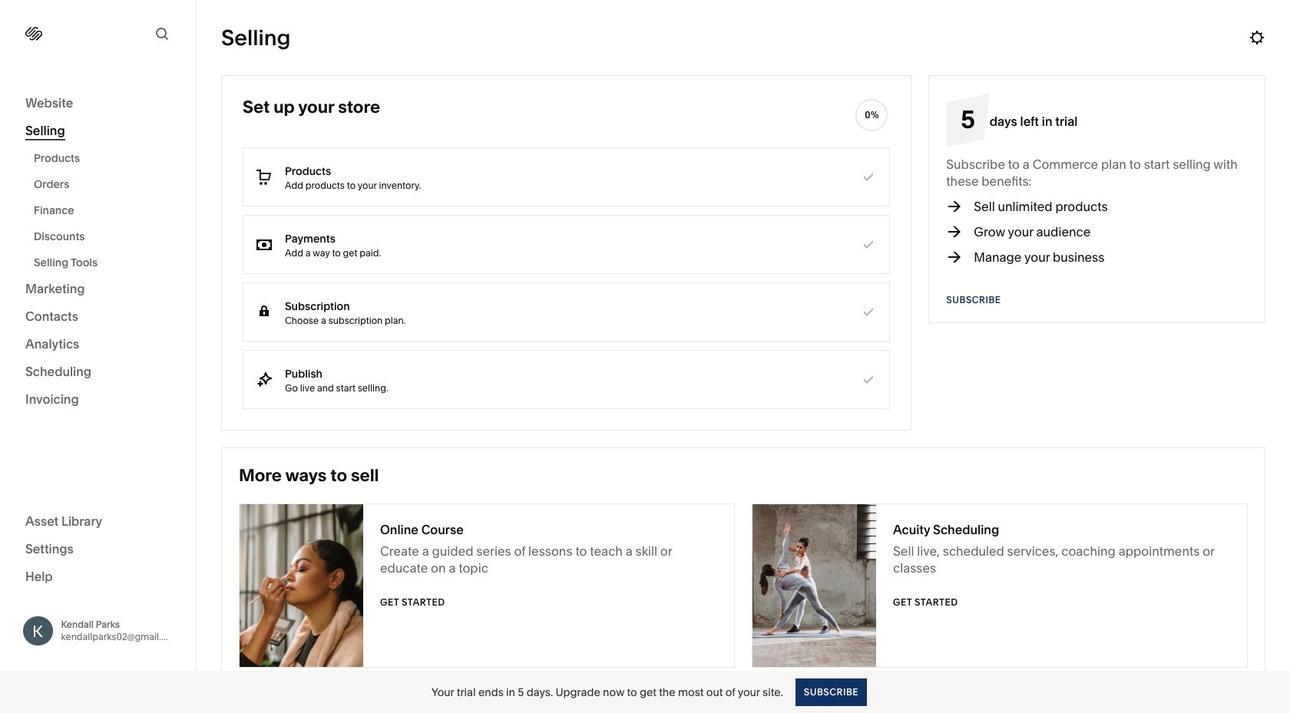 Task type: vqa. For each thing, say whether or not it's contained in the screenshot.
checkmark icon associated with store icon
yes



Task type: locate. For each thing, give the bounding box(es) containing it.
checkmark image for feature gate lock "image"
[[860, 304, 877, 321]]

2 checkmark image from the top
[[860, 304, 877, 321]]

arrow right image
[[946, 198, 963, 215], [946, 249, 963, 266]]

arrow right image up arrow right icon
[[946, 198, 963, 215]]

1 checkmark image from the top
[[860, 236, 877, 253]]

logo squarespace image
[[25, 25, 42, 42]]

store image
[[256, 169, 273, 185]]

3 checkmark image from the top
[[860, 371, 877, 388]]

sparkles image
[[256, 371, 273, 388]]

checkmark image
[[860, 236, 877, 253], [860, 304, 877, 321], [860, 371, 877, 388]]

arrow right image down arrow right icon
[[946, 249, 963, 266]]

2 vertical spatial checkmark image
[[860, 371, 877, 388]]

0 vertical spatial arrow right image
[[946, 198, 963, 215]]

1 vertical spatial arrow right image
[[946, 249, 963, 266]]

1 vertical spatial checkmark image
[[860, 304, 877, 321]]

0 vertical spatial checkmark image
[[860, 236, 877, 253]]



Task type: describe. For each thing, give the bounding box(es) containing it.
checkmark image for sparkles image
[[860, 371, 877, 388]]

2 arrow right image from the top
[[946, 249, 963, 266]]

1 arrow right image from the top
[[946, 198, 963, 215]]

search image
[[154, 25, 170, 42]]

feature gate lock image
[[256, 304, 273, 321]]

checkmark image for 'currency' icon
[[860, 236, 877, 253]]

currency image
[[256, 236, 273, 253]]

settings image
[[1249, 29, 1266, 46]]

checkmark image
[[860, 169, 877, 185]]

arrow right image
[[946, 223, 963, 240]]



